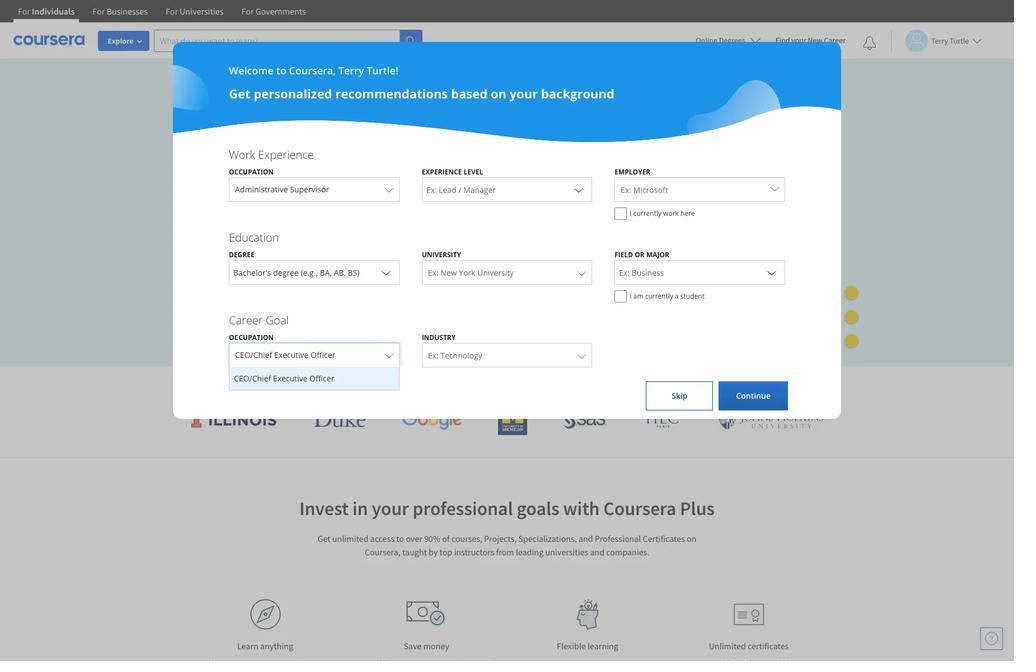 Task type: describe. For each thing, give the bounding box(es) containing it.
sas image
[[564, 411, 606, 429]]

businesses
[[107, 6, 148, 17]]

start
[[200, 277, 220, 288]]

get personalized recommendations based on your background
[[229, 85, 615, 102]]

0 vertical spatial coursera
[[645, 375, 702, 394]]

free
[[245, 277, 262, 288]]

subscription
[[212, 196, 283, 213]]

included
[[462, 177, 511, 193]]

here
[[681, 209, 695, 218]]

certificates
[[643, 534, 685, 545]]

and inside unlimited access to 7,000+ world-class courses, hands-on projects, and job-ready certificate programs—all included in your subscription
[[235, 177, 257, 193]]

save
[[404, 641, 422, 652]]

microsoft
[[634, 185, 668, 195]]

1 vertical spatial plus
[[680, 497, 715, 521]]

learn anything
[[237, 641, 293, 652]]

0 vertical spatial plus
[[705, 375, 731, 394]]

anything
[[260, 641, 293, 652]]

14-
[[253, 303, 265, 314]]

invest in your professional goals with coursera plus
[[300, 497, 715, 521]]

anytime
[[257, 251, 289, 262]]

2 vertical spatial with
[[564, 497, 600, 521]]

money-
[[281, 303, 310, 314]]

for for governments
[[242, 6, 254, 17]]

ceo/chief
[[234, 374, 271, 384]]

ex: new york university
[[428, 268, 514, 278]]

for individuals
[[18, 6, 75, 17]]

administrative supervisor
[[235, 184, 329, 195]]

chevron down image for degree
[[379, 266, 393, 279]]

90%
[[424, 534, 441, 545]]

1 vertical spatial in
[[353, 497, 368, 521]]

professional
[[413, 497, 513, 521]]

I am currently a student checkbox
[[615, 291, 627, 303]]

and left professional
[[579, 534, 593, 545]]

continue button
[[719, 382, 788, 411]]

google image
[[402, 410, 462, 431]]

projects,
[[183, 177, 232, 193]]

/year
[[211, 303, 232, 314]]

by
[[429, 547, 438, 558]]

I currently work here checkbox
[[615, 208, 627, 220]]

johns hopkins university image
[[718, 410, 824, 431]]

technology
[[441, 351, 483, 361]]

trial
[[264, 277, 282, 288]]

career inside 'link'
[[825, 35, 846, 45]]

chevron down image
[[572, 183, 586, 197]]

unlimited access to 7,000+ world-class courses, hands-on projects, and job-ready certificate programs—all included in your subscription
[[183, 157, 525, 213]]

courses, inside get unlimited access to over 90% of courses, projects, specializations, and professional certificates on coursera, taught by top instructors from leading universities and companies.
[[452, 534, 483, 545]]

save money
[[404, 641, 449, 652]]

7,000+
[[297, 157, 336, 174]]

i am currently a student
[[630, 292, 705, 301]]

unlimited certificates image
[[734, 604, 764, 626]]

programs—all
[[378, 177, 459, 193]]

flexible
[[557, 641, 586, 652]]

access inside get unlimited access to over 90% of courses, projects, specializations, and professional certificates on coursera, taught by top instructors from leading universities and companies.
[[370, 534, 395, 545]]

unlimited
[[332, 534, 369, 545]]

from inside get unlimited access to over 90% of courses, projects, specializations, and professional certificates on coursera, taught by top instructors from leading universities and companies.
[[496, 547, 514, 558]]

industry
[[422, 333, 456, 343]]

/year with 14-day money-back guarantee button
[[183, 303, 371, 314]]

find
[[776, 35, 790, 45]]

officer
[[310, 374, 334, 384]]

unlimited for unlimited access to 7,000+ world-class courses, hands-on projects, and job-ready certificate programs—all included in your subscription
[[183, 157, 239, 174]]

save money image
[[407, 602, 447, 628]]

0 horizontal spatial university
[[422, 250, 461, 260]]

student
[[681, 292, 705, 301]]

/month,
[[196, 251, 228, 262]]

certificates
[[748, 641, 789, 652]]

ready
[[282, 177, 315, 193]]

get for get unlimited access to over 90% of courses, projects, specializations, and professional certificates on coursera, taught by top instructors from leading universities and companies.
[[318, 534, 331, 545]]

executive
[[273, 374, 308, 384]]

occupation field inside work experience element
[[230, 178, 399, 202]]

career goal
[[229, 313, 289, 328]]

welcome to coursera, terry turtle!
[[229, 64, 399, 77]]

0 horizontal spatial experience
[[258, 147, 314, 162]]

hands-
[[457, 157, 496, 174]]

experience level
[[422, 167, 483, 177]]

ceo/chief executive officer
[[234, 374, 334, 384]]

learn anything image
[[250, 600, 281, 631]]

york
[[459, 268, 476, 278]]

skip
[[672, 391, 688, 402]]

supervisor
[[290, 184, 329, 195]]

am
[[634, 292, 644, 301]]

companies
[[542, 375, 611, 394]]

your inside unlimited access to 7,000+ world-class courses, hands-on projects, and job-ready certificate programs—all included in your subscription
[[183, 196, 209, 213]]

occupation for career
[[229, 333, 274, 343]]

leading inside get unlimited access to over 90% of courses, projects, specializations, and professional certificates on coursera, taught by top instructors from leading universities and companies.
[[516, 547, 544, 558]]

based
[[451, 85, 488, 102]]

administrative
[[235, 184, 288, 195]]

chevron down image for field or major
[[765, 266, 779, 279]]

ex: inside work experience element
[[621, 185, 632, 195]]

guarantee
[[331, 303, 371, 314]]

university of illinois at urbana-champaign image
[[190, 411, 278, 429]]

skip button
[[646, 382, 714, 411]]

universities inside get unlimited access to over 90% of courses, projects, specializations, and professional certificates on coursera, taught by top instructors from leading universities and companies.
[[546, 547, 589, 558]]

for governments
[[242, 6, 306, 17]]

work
[[229, 147, 255, 162]]

employer
[[615, 167, 651, 177]]

start 7-day free trial
[[200, 277, 282, 288]]

cancel
[[230, 251, 255, 262]]

flexible learning
[[557, 641, 619, 652]]

in inside unlimited access to 7,000+ world-class courses, hands-on projects, and job-ready certificate programs—all included in your subscription
[[515, 177, 525, 193]]

major
[[647, 250, 670, 260]]

courses, inside unlimited access to 7,000+ world-class courses, hands-on projects, and job-ready certificate programs—all included in your subscription
[[406, 157, 454, 174]]

/year with 14-day money-back guarantee
[[211, 303, 371, 314]]

find your new career link
[[770, 34, 852, 48]]



Task type: locate. For each thing, give the bounding box(es) containing it.
ex: down the employer
[[621, 185, 632, 195]]

0 vertical spatial new
[[808, 35, 823, 45]]

to inside onboardingmodal dialog
[[276, 64, 287, 77]]

coursera up professional
[[604, 497, 677, 521]]

access inside unlimited access to 7,000+ world-class courses, hands-on projects, and job-ready certificate programs—all included in your subscription
[[242, 157, 279, 174]]

governments
[[256, 6, 306, 17]]

to left over
[[397, 534, 404, 545]]

occupation field down 7,000+ on the left top
[[230, 178, 399, 202]]

1 vertical spatial ex:
[[428, 268, 439, 278]]

0 vertical spatial from
[[322, 375, 353, 394]]

specializations,
[[519, 534, 577, 545]]

for universities
[[166, 6, 224, 17]]

for
[[18, 6, 30, 17], [93, 6, 105, 17], [166, 6, 178, 17], [242, 6, 254, 17]]

0 horizontal spatial coursera,
[[289, 64, 336, 77]]

0 vertical spatial leading
[[391, 375, 436, 394]]

class
[[375, 157, 403, 174]]

access left over
[[370, 534, 395, 545]]

0 vertical spatial access
[[242, 157, 279, 174]]

1 horizontal spatial access
[[370, 534, 395, 545]]

1 vertical spatial access
[[370, 534, 395, 545]]

experience up the 'ready'
[[258, 147, 314, 162]]

on right based
[[491, 85, 507, 102]]

1 horizontal spatial coursera,
[[365, 547, 401, 558]]

for left the individuals
[[18, 6, 30, 17]]

275+
[[357, 375, 387, 394]]

your right find
[[792, 35, 807, 45]]

onboardingmodal dialog
[[0, 0, 1015, 662]]

courses, up the 'instructors'
[[452, 534, 483, 545]]

background
[[541, 85, 615, 102]]

to up the 'ready'
[[282, 157, 294, 174]]

banner navigation
[[9, 0, 315, 31]]

goal
[[266, 313, 289, 328]]

0 vertical spatial in
[[515, 177, 525, 193]]

day
[[229, 277, 244, 288], [265, 303, 279, 314]]

1 vertical spatial university
[[478, 268, 514, 278]]

companies.
[[607, 547, 650, 558]]

coursera, up personalized on the left of page
[[289, 64, 336, 77]]

money
[[424, 641, 449, 652]]

1 vertical spatial day
[[265, 303, 279, 314]]

for left businesses
[[93, 6, 105, 17]]

currently inside work experience element
[[634, 209, 662, 218]]

experience
[[258, 147, 314, 162], [422, 167, 462, 177]]

occupation for work
[[229, 167, 274, 177]]

for for universities
[[166, 6, 178, 17]]

your
[[792, 35, 807, 45], [510, 85, 538, 102], [183, 196, 209, 213], [372, 497, 409, 521]]

0 horizontal spatial from
[[322, 375, 353, 394]]

instructors
[[454, 547, 495, 558]]

duke university image
[[314, 410, 366, 428]]

0 vertical spatial coursera,
[[289, 64, 336, 77]]

i right by checking this box, i am confirming that the employer listed above is my current employer. option in the top of the page
[[630, 209, 632, 218]]

for for businesses
[[93, 6, 105, 17]]

field or major
[[615, 250, 670, 260]]

0 vertical spatial unlimited
[[183, 157, 239, 174]]

universities down technology
[[440, 375, 511, 394]]

1 vertical spatial learn
[[237, 641, 259, 652]]

0 horizontal spatial with
[[234, 303, 251, 314]]

1 vertical spatial experience
[[422, 167, 462, 177]]

1 horizontal spatial with
[[564, 497, 600, 521]]

1 vertical spatial on
[[496, 157, 511, 174]]

1 vertical spatial from
[[496, 547, 514, 558]]

from left 275+
[[322, 375, 353, 394]]

ex: inside education element
[[428, 268, 439, 278]]

certificate
[[318, 177, 374, 193]]

1 horizontal spatial learn
[[283, 375, 319, 394]]

university up the york at the top left of page
[[422, 250, 461, 260]]

2 i from the top
[[630, 292, 632, 301]]

occupation inside work experience element
[[229, 167, 274, 177]]

and up university of michigan image
[[515, 375, 539, 394]]

Occupation field
[[230, 178, 399, 202], [230, 343, 399, 368]]

of
[[442, 534, 450, 545]]

turtle!
[[367, 64, 399, 77]]

projects,
[[484, 534, 517, 545]]

currently left 'a'
[[645, 292, 674, 301]]

ex: for career goal
[[428, 351, 439, 361]]

leading
[[391, 375, 436, 394], [516, 547, 544, 558]]

or
[[635, 250, 645, 260]]

ex: inside career goal element
[[428, 351, 439, 361]]

learn left anything
[[237, 641, 259, 652]]

get unlimited access to over 90% of courses, projects, specializations, and professional certificates on coursera, taught by top instructors from leading universities and companies.
[[318, 534, 697, 558]]

unlimited inside unlimited access to 7,000+ world-class courses, hands-on projects, and job-ready certificate programs—all included in your subscription
[[183, 157, 239, 174]]

Occupation text field
[[235, 346, 379, 367]]

i left am
[[630, 292, 632, 301]]

learn for learn anything
[[237, 641, 259, 652]]

to
[[276, 64, 287, 77], [282, 157, 294, 174], [397, 534, 404, 545]]

career goal element
[[218, 313, 797, 391]]

1 vertical spatial i
[[630, 292, 632, 301]]

get
[[229, 85, 251, 102], [318, 534, 331, 545]]

with inside button
[[234, 303, 251, 314]]

plus
[[705, 375, 731, 394], [680, 497, 715, 521]]

with right companies
[[614, 375, 641, 394]]

1 horizontal spatial leading
[[516, 547, 544, 558]]

1 vertical spatial courses,
[[452, 534, 483, 545]]

education element
[[218, 230, 797, 309]]

coursera
[[645, 375, 702, 394], [604, 497, 677, 521]]

2 vertical spatial ex:
[[428, 351, 439, 361]]

universities down 'specializations,'
[[546, 547, 589, 558]]

2 occupation from the top
[[229, 333, 274, 343]]

1 vertical spatial leading
[[516, 547, 544, 558]]

hec paris image
[[643, 409, 682, 432]]

to inside unlimited access to 7,000+ world-class courses, hands-on projects, and job-ready certificate programs—all included in your subscription
[[282, 157, 294, 174]]

with right goals
[[564, 497, 600, 521]]

work experience element
[[218, 147, 797, 226]]

1 vertical spatial occupation field
[[230, 343, 399, 368]]

education
[[229, 230, 279, 245]]

get down welcome at left top
[[229, 85, 251, 102]]

/month, cancel anytime
[[196, 251, 289, 262]]

0 vertical spatial to
[[276, 64, 287, 77]]

goals
[[517, 497, 560, 521]]

career left show notifications icon
[[825, 35, 846, 45]]

ex:
[[621, 185, 632, 195], [428, 268, 439, 278], [428, 351, 439, 361]]

1 horizontal spatial in
[[515, 177, 525, 193]]

2 vertical spatial on
[[687, 534, 697, 545]]

learn from 275+ leading universities and companies with coursera plus
[[283, 375, 731, 394]]

on inside unlimited access to 7,000+ world-class courses, hands-on projects, and job-ready certificate programs—all included in your subscription
[[496, 157, 511, 174]]

0 vertical spatial occupation field
[[230, 178, 399, 202]]

get left unlimited
[[318, 534, 331, 545]]

individuals
[[32, 6, 75, 17]]

0 vertical spatial i
[[630, 209, 632, 218]]

0 horizontal spatial in
[[353, 497, 368, 521]]

1 vertical spatial get
[[318, 534, 331, 545]]

new left the york at the top left of page
[[441, 268, 457, 278]]

in right the included
[[515, 177, 525, 193]]

experience left "level"
[[422, 167, 462, 177]]

personalized
[[254, 85, 332, 102]]

welcome
[[229, 64, 274, 77]]

terry
[[339, 64, 364, 77]]

1 vertical spatial unlimited
[[709, 641, 746, 652]]

1 horizontal spatial experience
[[422, 167, 462, 177]]

0 horizontal spatial chevron down image
[[379, 266, 393, 279]]

on inside onboardingmodal dialog
[[491, 85, 507, 102]]

leading down 'specializations,'
[[516, 547, 544, 558]]

to inside get unlimited access to over 90% of courses, projects, specializations, and professional certificates on coursera, taught by top instructors from leading universities and companies.
[[397, 534, 404, 545]]

2 vertical spatial to
[[397, 534, 404, 545]]

your left background
[[510, 85, 538, 102]]

coursera up the hec paris image
[[645, 375, 702, 394]]

7-
[[222, 277, 229, 288]]

1 vertical spatial coursera
[[604, 497, 677, 521]]

0 vertical spatial on
[[491, 85, 507, 102]]

job-
[[260, 177, 282, 193]]

and down professional
[[590, 547, 605, 558]]

i for education
[[630, 292, 632, 301]]

1 vertical spatial coursera,
[[365, 547, 401, 558]]

occupation field inside career goal element
[[230, 343, 399, 368]]

your inside find your new career 'link'
[[792, 35, 807, 45]]

0 horizontal spatial universities
[[440, 375, 511, 394]]

career inside onboardingmodal dialog
[[229, 313, 263, 328]]

on
[[491, 85, 507, 102], [496, 157, 511, 174], [687, 534, 697, 545]]

1 vertical spatial with
[[614, 375, 641, 394]]

0 vertical spatial currently
[[634, 209, 662, 218]]

1 horizontal spatial from
[[496, 547, 514, 558]]

courses, up programs—all
[[406, 157, 454, 174]]

None search field
[[154, 29, 423, 52]]

work
[[664, 209, 679, 218]]

1 horizontal spatial chevron down image
[[765, 266, 779, 279]]

0 horizontal spatial new
[[441, 268, 457, 278]]

start 7-day free trial button
[[183, 269, 300, 296]]

new inside education element
[[441, 268, 457, 278]]

your up over
[[372, 497, 409, 521]]

1 vertical spatial to
[[282, 157, 294, 174]]

1 vertical spatial currently
[[645, 292, 674, 301]]

career left goal
[[229, 313, 263, 328]]

2 for from the left
[[93, 6, 105, 17]]

1 vertical spatial career
[[229, 313, 263, 328]]

currently inside education element
[[645, 292, 674, 301]]

work experience
[[229, 147, 314, 162]]

i for work experience
[[630, 209, 632, 218]]

occupation down career goal
[[229, 333, 274, 343]]

back
[[310, 303, 329, 314]]

0 vertical spatial with
[[234, 303, 251, 314]]

your down projects,
[[183, 196, 209, 213]]

1 occupation field from the top
[[230, 178, 399, 202]]

new right find
[[808, 35, 823, 45]]

1 horizontal spatial university
[[478, 268, 514, 278]]

0 vertical spatial experience
[[258, 147, 314, 162]]

0 vertical spatial occupation
[[229, 167, 274, 177]]

from down projects,
[[496, 547, 514, 558]]

coursera plus image
[[183, 105, 353, 122]]

recommendations
[[336, 85, 448, 102]]

unlimited down unlimited certificates image
[[709, 641, 746, 652]]

on right certificates
[[687, 534, 697, 545]]

learning
[[588, 641, 619, 652]]

unlimited for unlimited certificates
[[709, 641, 746, 652]]

0 vertical spatial ex:
[[621, 185, 632, 195]]

0 horizontal spatial day
[[229, 277, 244, 288]]

over
[[406, 534, 423, 545]]

chevron down image
[[379, 266, 393, 279], [765, 266, 779, 279]]

0 vertical spatial learn
[[283, 375, 319, 394]]

plus left continue
[[705, 375, 731, 394]]

1 vertical spatial universities
[[546, 547, 589, 558]]

0 horizontal spatial leading
[[391, 375, 436, 394]]

ex: left the york at the top left of page
[[428, 268, 439, 278]]

1 horizontal spatial career
[[825, 35, 846, 45]]

university right the york at the top left of page
[[478, 268, 514, 278]]

i
[[630, 209, 632, 218], [630, 292, 632, 301]]

occupation field up officer
[[230, 343, 399, 368]]

new inside 'link'
[[808, 35, 823, 45]]

and up subscription
[[235, 177, 257, 193]]

ceo/chief executive officer row group
[[230, 368, 399, 390]]

field
[[615, 250, 633, 260]]

1 horizontal spatial universities
[[546, 547, 589, 558]]

plus up certificates
[[680, 497, 715, 521]]

with left 14-
[[234, 303, 251, 314]]

continue
[[737, 391, 771, 402]]

courses,
[[406, 157, 454, 174], [452, 534, 483, 545]]

new
[[808, 35, 823, 45], [441, 268, 457, 278]]

1 horizontal spatial get
[[318, 534, 331, 545]]

get inside onboardingmodal dialog
[[229, 85, 251, 102]]

2 horizontal spatial with
[[614, 375, 641, 394]]

leading up google image
[[391, 375, 436, 394]]

access up job-
[[242, 157, 279, 174]]

0 vertical spatial universities
[[440, 375, 511, 394]]

coursera, left taught on the left bottom of page
[[365, 547, 401, 558]]

for for individuals
[[18, 6, 30, 17]]

in up unlimited
[[353, 497, 368, 521]]

coursera, inside get unlimited access to over 90% of courses, projects, specializations, and professional certificates on coursera, taught by top instructors from leading universities and companies.
[[365, 547, 401, 558]]

on inside get unlimited access to over 90% of courses, projects, specializations, and professional certificates on coursera, taught by top instructors from leading universities and companies.
[[687, 534, 697, 545]]

occupation
[[229, 167, 274, 177], [229, 333, 274, 343]]

0 vertical spatial day
[[229, 277, 244, 288]]

1 chevron down image from the left
[[379, 266, 393, 279]]

your inside onboardingmodal dialog
[[510, 85, 538, 102]]

i currently work here
[[630, 209, 695, 218]]

for left governments
[[242, 6, 254, 17]]

on up the included
[[496, 157, 511, 174]]

get for get personalized recommendations based on your background
[[229, 85, 251, 102]]

1 vertical spatial occupation
[[229, 333, 274, 343]]

4 for from the left
[[242, 6, 254, 17]]

ex: for education
[[428, 268, 439, 278]]

help center image
[[986, 633, 999, 646]]

top
[[440, 547, 453, 558]]

occupation inside career goal element
[[229, 333, 274, 343]]

coursera image
[[13, 31, 85, 49]]

university of michigan image
[[499, 405, 528, 436]]

1 horizontal spatial new
[[808, 35, 823, 45]]

show notifications image
[[864, 36, 877, 50]]

in
[[515, 177, 525, 193], [353, 497, 368, 521]]

1 i from the top
[[630, 209, 632, 218]]

unlimited up projects,
[[183, 157, 239, 174]]

1 occupation from the top
[[229, 167, 274, 177]]

invest
[[300, 497, 349, 521]]

universities
[[180, 6, 224, 17]]

for left the universities
[[166, 6, 178, 17]]

degree
[[229, 250, 255, 260]]

level
[[464, 167, 483, 177]]

3 for from the left
[[166, 6, 178, 17]]

0 vertical spatial courses,
[[406, 157, 454, 174]]

1 vertical spatial new
[[441, 268, 457, 278]]

for businesses
[[93, 6, 148, 17]]

0 horizontal spatial get
[[229, 85, 251, 102]]

0 horizontal spatial learn
[[237, 641, 259, 652]]

professional
[[595, 534, 641, 545]]

1 for from the left
[[18, 6, 30, 17]]

find your new career
[[776, 35, 846, 45]]

1 horizontal spatial day
[[265, 303, 279, 314]]

0 horizontal spatial access
[[242, 157, 279, 174]]

and
[[235, 177, 257, 193], [515, 375, 539, 394], [579, 534, 593, 545], [590, 547, 605, 558]]

learn for learn from 275+ leading universities and companies with coursera plus
[[283, 375, 319, 394]]

2 chevron down image from the left
[[765, 266, 779, 279]]

coursera, inside onboardingmodal dialog
[[289, 64, 336, 77]]

flexible learning image
[[569, 600, 607, 631]]

ex: down industry on the left of page
[[428, 351, 439, 361]]

currently left work
[[634, 209, 662, 218]]

0 vertical spatial get
[[229, 85, 251, 102]]

0 vertical spatial university
[[422, 250, 461, 260]]

world-
[[339, 157, 375, 174]]

currently
[[634, 209, 662, 218], [645, 292, 674, 301]]

0 horizontal spatial unlimited
[[183, 157, 239, 174]]

2 occupation field from the top
[[230, 343, 399, 368]]

1 horizontal spatial unlimited
[[709, 641, 746, 652]]

0 vertical spatial career
[[825, 35, 846, 45]]

get inside get unlimited access to over 90% of courses, projects, specializations, and professional certificates on coursera, taught by top instructors from leading universities and companies.
[[318, 534, 331, 545]]

to up personalized on the left of page
[[276, 64, 287, 77]]

learn down occupation text field
[[283, 375, 319, 394]]

occupation down work
[[229, 167, 274, 177]]

0 horizontal spatial career
[[229, 313, 263, 328]]



Task type: vqa. For each thing, say whether or not it's contained in the screenshot.
languages
no



